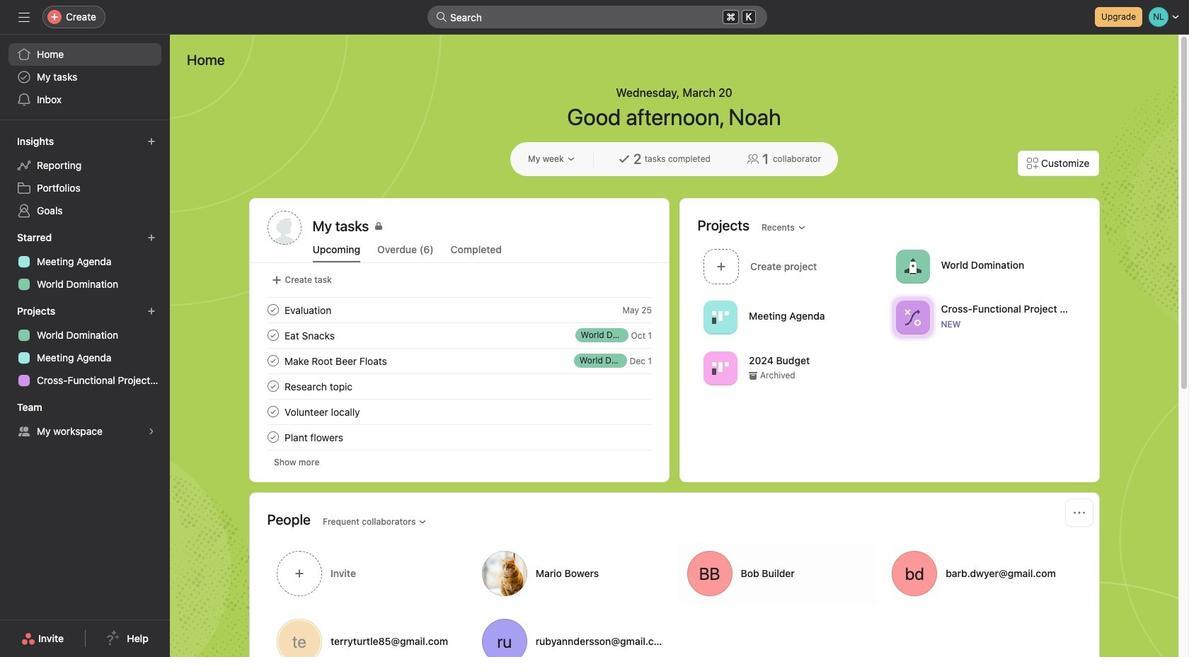 Task type: describe. For each thing, give the bounding box(es) containing it.
5 list item from the top
[[250, 425, 669, 450]]

mark complete image for mark complete checkbox corresponding to 4th list item from the bottom
[[264, 327, 281, 344]]

mark complete image for fourth mark complete option from the bottom
[[264, 302, 281, 319]]

line_and_symbols image
[[904, 309, 921, 326]]

mark complete checkbox for first list item from the bottom of the page
[[264, 429, 281, 446]]

3 list item from the top
[[250, 348, 669, 374]]

add profile photo image
[[267, 211, 301, 245]]

3 mark complete checkbox from the top
[[264, 378, 281, 395]]

2 list item from the top
[[250, 323, 669, 348]]

4 mark complete checkbox from the top
[[264, 403, 281, 420]]

prominent image
[[436, 11, 447, 23]]

1 board image from the top
[[712, 309, 729, 326]]

new project or portfolio image
[[147, 307, 156, 316]]

starred element
[[0, 225, 170, 299]]

mark complete image for first list item from the bottom of the page mark complete checkbox
[[264, 429, 281, 446]]

mark complete image for 2nd mark complete option
[[264, 353, 281, 369]]

mark complete checkbox for 4th list item from the bottom
[[264, 327, 281, 344]]

see details, my workspace image
[[147, 428, 156, 436]]

teams element
[[0, 395, 170, 446]]

mark complete image for second mark complete option from the bottom
[[264, 378, 281, 395]]

global element
[[0, 35, 170, 120]]

Search tasks, projects, and more text field
[[428, 6, 767, 28]]



Task type: vqa. For each thing, say whether or not it's contained in the screenshot.
3rd Mark complete icon from the top
yes



Task type: locate. For each thing, give the bounding box(es) containing it.
2 mark complete image from the top
[[264, 429, 281, 446]]

2 mark complete checkbox from the top
[[264, 353, 281, 369]]

mark complete image for first mark complete option from the bottom of the page
[[264, 403, 281, 420]]

2 mark complete checkbox from the top
[[264, 429, 281, 446]]

insights element
[[0, 129, 170, 225]]

1 mark complete checkbox from the top
[[264, 302, 281, 319]]

2 mark complete image from the top
[[264, 353, 281, 369]]

1 mark complete checkbox from the top
[[264, 327, 281, 344]]

board image
[[712, 309, 729, 326], [712, 360, 729, 377]]

1 vertical spatial mark complete image
[[264, 429, 281, 446]]

rocket image
[[904, 258, 921, 275]]

0 vertical spatial board image
[[712, 309, 729, 326]]

0 vertical spatial mark complete image
[[264, 327, 281, 344]]

new insights image
[[147, 137, 156, 146]]

actions image
[[1073, 508, 1085, 519]]

projects element
[[0, 299, 170, 395]]

Mark complete checkbox
[[264, 302, 281, 319], [264, 353, 281, 369], [264, 378, 281, 395], [264, 403, 281, 420]]

list item
[[250, 297, 669, 323], [250, 323, 669, 348], [250, 348, 669, 374], [250, 374, 669, 399], [250, 425, 669, 450]]

1 mark complete image from the top
[[264, 302, 281, 319]]

0 vertical spatial mark complete checkbox
[[264, 327, 281, 344]]

Mark complete checkbox
[[264, 327, 281, 344], [264, 429, 281, 446]]

1 vertical spatial board image
[[712, 360, 729, 377]]

None field
[[428, 6, 767, 28]]

2 board image from the top
[[712, 360, 729, 377]]

1 vertical spatial mark complete checkbox
[[264, 429, 281, 446]]

1 list item from the top
[[250, 297, 669, 323]]

4 mark complete image from the top
[[264, 403, 281, 420]]

3 mark complete image from the top
[[264, 378, 281, 395]]

1 mark complete image from the top
[[264, 327, 281, 344]]

hide sidebar image
[[18, 11, 30, 23]]

4 list item from the top
[[250, 374, 669, 399]]

mark complete image
[[264, 327, 281, 344], [264, 429, 281, 446]]

add items to starred image
[[147, 234, 156, 242]]

mark complete image
[[264, 302, 281, 319], [264, 353, 281, 369], [264, 378, 281, 395], [264, 403, 281, 420]]



